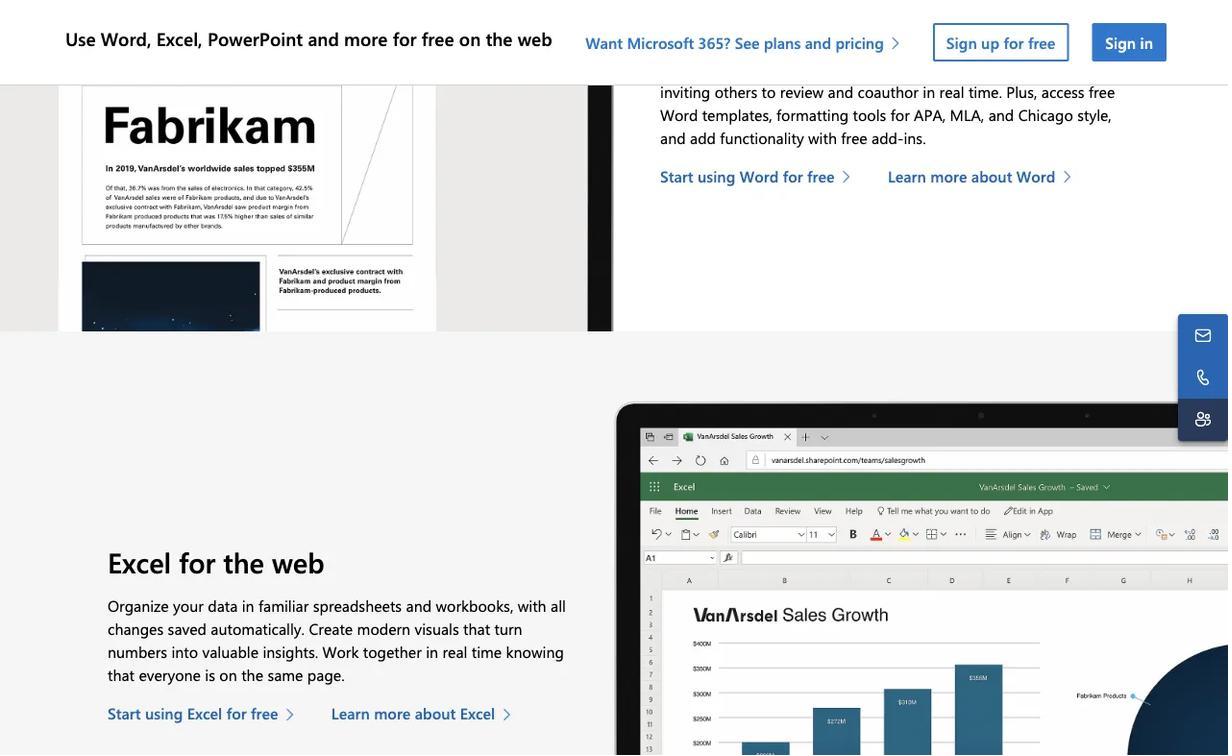 Task type: describe. For each thing, give the bounding box(es) containing it.
word inside craft great-looking resumes, newsletters, and documents while inviting others to review and coauthor in real time. plus, access free word templates, formatting tools for apa, mla, and chicago style, and add functionality with free add-ins.
[[660, 104, 698, 125]]

plans
[[764, 32, 801, 52]]

and down resumes,
[[828, 81, 854, 102]]

and up resumes,
[[805, 32, 831, 52]]

real inside craft great-looking resumes, newsletters, and documents while inviting others to review and coauthor in real time. plus, access free word templates, formatting tools for apa, mla, and chicago style, and add functionality with free add-ins.
[[939, 81, 964, 102]]

sign for sign in
[[1105, 32, 1136, 52]]

free inside start using excel for free link
[[251, 703, 278, 724]]

with inside craft great-looking resumes, newsletters, and documents while inviting others to review and coauthor in real time. plus, access free word templates, formatting tools for apa, mla, and chicago style, and add functionality with free add-ins.
[[808, 127, 837, 148]]

microsoft
[[627, 32, 694, 52]]

organize your data in familiar spreadsheets and workbooks, with all changes saved automatically. create modern visuals that turn numbers into valuable insights. work together in real time knowing that everyone is on the same page.
[[108, 596, 566, 686]]

learn more about excel link
[[331, 702, 521, 726]]

1 vertical spatial that
[[108, 665, 135, 686]]

and up 'mla,'
[[942, 58, 967, 79]]

visuals
[[415, 619, 459, 640]]

1 horizontal spatial excel
[[187, 703, 222, 724]]

access
[[1042, 81, 1085, 102]]

looking
[[739, 58, 790, 79]]

functionality
[[720, 127, 804, 148]]

start using excel for free link
[[108, 702, 304, 726]]

excel,
[[156, 26, 202, 51]]

saved
[[168, 619, 207, 640]]

data
[[208, 596, 238, 616]]

apa,
[[914, 104, 946, 125]]

web for word for the web
[[832, 6, 884, 43]]

numbers
[[108, 642, 167, 663]]

add
[[690, 127, 716, 148]]

modern
[[357, 619, 411, 640]]

pricing
[[836, 32, 884, 52]]

sign up for free
[[946, 32, 1055, 52]]

see
[[735, 32, 760, 52]]

in inside craft great-looking resumes, newsletters, and documents while inviting others to review and coauthor in real time. plus, access free word templates, formatting tools for apa, mla, and chicago style, and add functionality with free add-ins.
[[923, 81, 935, 102]]

for inside craft great-looking resumes, newsletters, and documents while inviting others to review and coauthor in real time. plus, access free word templates, formatting tools for apa, mla, and chicago style, and add functionality with free add-ins.
[[891, 104, 910, 125]]

familiar
[[259, 596, 309, 616]]

together
[[363, 642, 422, 663]]

formatting
[[777, 104, 849, 125]]

into
[[171, 642, 198, 663]]

and down time. on the top right
[[989, 104, 1014, 125]]

word for the web
[[660, 6, 884, 43]]

a laptop screen displaying a word document with multiple authors editing in word on the web image
[[0, 0, 614, 332]]

a laptop displaying colorful charts and graphs in excel on the web image
[[614, 401, 1228, 755]]

coauthor
[[858, 81, 919, 102]]

insights.
[[263, 642, 318, 663]]

mla,
[[950, 104, 984, 125]]

to
[[762, 81, 776, 102]]

more inside 'element'
[[344, 26, 388, 51]]

more for excel for the web
[[374, 703, 411, 724]]

sign in
[[1105, 32, 1153, 52]]

ins.
[[904, 127, 926, 148]]

spreadsheets
[[313, 596, 402, 616]]

with inside organize your data in familiar spreadsheets and workbooks, with all changes saved automatically. create modern visuals that turn numbers into valuable insights. work together in real time knowing that everyone is on the same page.
[[518, 596, 546, 616]]

knowing
[[506, 642, 564, 663]]

the inside 'element'
[[486, 26, 513, 51]]

page.
[[307, 665, 345, 686]]

more for word for the web
[[930, 166, 967, 186]]

everyone
[[139, 665, 201, 686]]

powerpoint
[[207, 26, 303, 51]]

organize
[[108, 596, 169, 616]]

want
[[585, 32, 623, 52]]

time
[[472, 642, 502, 663]]

is
[[205, 665, 215, 686]]

start using word for free
[[660, 166, 835, 186]]

style,
[[1077, 104, 1112, 125]]

add-
[[872, 127, 904, 148]]

real inside organize your data in familiar spreadsheets and workbooks, with all changes saved automatically. create modern visuals that turn numbers into valuable insights. work together in real time knowing that everyone is on the same page.
[[442, 642, 467, 663]]

same
[[268, 665, 303, 686]]

using for word
[[698, 166, 735, 186]]



Task type: locate. For each thing, give the bounding box(es) containing it.
0 horizontal spatial sign
[[946, 32, 977, 52]]

1 vertical spatial about
[[415, 703, 456, 724]]

templates,
[[702, 104, 772, 125]]

workbooks,
[[436, 596, 514, 616]]

0 horizontal spatial web
[[272, 544, 325, 581]]

word up craft
[[660, 6, 731, 43]]

web up resumes,
[[832, 6, 884, 43]]

1 horizontal spatial web
[[518, 26, 552, 51]]

the
[[783, 6, 824, 43], [486, 26, 513, 51], [223, 544, 264, 581], [241, 665, 263, 686]]

0 horizontal spatial real
[[442, 642, 467, 663]]

for
[[739, 6, 775, 43], [393, 26, 417, 51], [1004, 32, 1024, 52], [891, 104, 910, 125], [783, 166, 803, 186], [179, 544, 215, 581], [226, 703, 247, 724]]

1 vertical spatial with
[[518, 596, 546, 616]]

2 vertical spatial more
[[374, 703, 411, 724]]

learn more about word link
[[888, 165, 1082, 188]]

in
[[1140, 32, 1153, 52], [923, 81, 935, 102], [242, 596, 254, 616], [426, 642, 438, 663]]

about down 'mla,'
[[971, 166, 1012, 186]]

more
[[344, 26, 388, 51], [930, 166, 967, 186], [374, 703, 411, 724]]

0 vertical spatial about
[[971, 166, 1012, 186]]

start for word for the web
[[660, 166, 693, 186]]

craft
[[660, 58, 693, 79]]

using down add
[[698, 166, 735, 186]]

automatically.
[[211, 619, 305, 640]]

about for word for the web
[[971, 166, 1012, 186]]

use
[[65, 26, 96, 51]]

start using word for free link
[[660, 165, 861, 188]]

1 sign from the left
[[946, 32, 977, 52]]

in inside 'element'
[[1140, 32, 1153, 52]]

turn
[[494, 619, 522, 640]]

word down inviting at the right top
[[660, 104, 698, 125]]

learn for word for the web
[[888, 166, 926, 186]]

word down functionality
[[740, 166, 779, 186]]

excel down time
[[460, 703, 495, 724]]

learn for excel for the web
[[331, 703, 370, 724]]

0 horizontal spatial about
[[415, 703, 456, 724]]

0 vertical spatial with
[[808, 127, 837, 148]]

0 vertical spatial using
[[698, 166, 735, 186]]

1 vertical spatial on
[[219, 665, 237, 686]]

web for excel for the web
[[272, 544, 325, 581]]

using
[[698, 166, 735, 186], [145, 703, 183, 724]]

on
[[459, 26, 481, 51], [219, 665, 237, 686]]

sign left up
[[946, 32, 977, 52]]

start inside start using excel for free link
[[108, 703, 141, 724]]

sign up the style,
[[1105, 32, 1136, 52]]

inviting
[[660, 81, 710, 102]]

sign inside "link"
[[946, 32, 977, 52]]

plus,
[[1006, 81, 1037, 102]]

with down formatting on the right top
[[808, 127, 837, 148]]

0 horizontal spatial excel
[[108, 544, 171, 581]]

excel up organize at the left of the page
[[108, 544, 171, 581]]

excel down "is"
[[187, 703, 222, 724]]

real
[[939, 81, 964, 102], [442, 642, 467, 663]]

1 vertical spatial start
[[108, 703, 141, 724]]

that down the numbers
[[108, 665, 135, 686]]

free inside the start using word for free link
[[807, 166, 835, 186]]

word down chicago
[[1017, 166, 1056, 186]]

1 vertical spatial more
[[930, 166, 967, 186]]

0 horizontal spatial on
[[219, 665, 237, 686]]

word
[[660, 6, 731, 43], [660, 104, 698, 125], [740, 166, 779, 186], [1017, 166, 1056, 186]]

1 vertical spatial learn
[[331, 703, 370, 724]]

1 horizontal spatial learn
[[888, 166, 926, 186]]

that down "workbooks,"
[[463, 619, 490, 640]]

learn
[[888, 166, 926, 186], [331, 703, 370, 724]]

on inside organize your data in familiar spreadsheets and workbooks, with all changes saved automatically. create modern visuals that turn numbers into valuable insights. work together in real time knowing that everyone is on the same page.
[[219, 665, 237, 686]]

excel
[[108, 544, 171, 581], [187, 703, 222, 724], [460, 703, 495, 724]]

create
[[309, 619, 353, 640]]

start using excel for free
[[108, 703, 278, 724]]

and inside organize your data in familiar spreadsheets and workbooks, with all changes saved automatically. create modern visuals that turn numbers into valuable insights. work together in real time knowing that everyone is on the same page.
[[406, 596, 432, 616]]

0 horizontal spatial start
[[108, 703, 141, 724]]

start
[[660, 166, 693, 186], [108, 703, 141, 724]]

1 horizontal spatial using
[[698, 166, 735, 186]]

great-
[[697, 58, 739, 79]]

learn more about word
[[888, 166, 1056, 186]]

0 horizontal spatial with
[[518, 596, 546, 616]]

1 horizontal spatial start
[[660, 166, 693, 186]]

learn down page.
[[331, 703, 370, 724]]

2 sign from the left
[[1105, 32, 1136, 52]]

and up visuals on the bottom left of page
[[406, 596, 432, 616]]

real down visuals on the bottom left of page
[[442, 642, 467, 663]]

documents
[[972, 58, 1047, 79]]

2 horizontal spatial web
[[832, 6, 884, 43]]

changes
[[108, 619, 164, 640]]

1 horizontal spatial about
[[971, 166, 1012, 186]]

free
[[422, 26, 454, 51], [1028, 32, 1055, 52], [1089, 81, 1115, 102], [841, 127, 867, 148], [807, 166, 835, 186], [251, 703, 278, 724]]

learn more about excel
[[331, 703, 495, 724]]

with left all
[[518, 596, 546, 616]]

1 vertical spatial real
[[442, 642, 467, 663]]

tools
[[853, 104, 886, 125]]

1 horizontal spatial real
[[939, 81, 964, 102]]

0 vertical spatial that
[[463, 619, 490, 640]]

while
[[1051, 58, 1087, 79]]

and right powerpoint
[[308, 26, 339, 51]]

sign
[[946, 32, 977, 52], [1105, 32, 1136, 52]]

0 vertical spatial learn
[[888, 166, 926, 186]]

learn down ins. at the right of the page
[[888, 166, 926, 186]]

resumes,
[[794, 58, 854, 79]]

using for excel
[[145, 703, 183, 724]]

about for excel for the web
[[415, 703, 456, 724]]

chicago
[[1018, 104, 1073, 125]]

all
[[551, 596, 566, 616]]

newsletters,
[[858, 58, 938, 79]]

real up 'mla,'
[[939, 81, 964, 102]]

and
[[308, 26, 339, 51], [805, 32, 831, 52], [942, 58, 967, 79], [828, 81, 854, 102], [989, 104, 1014, 125], [660, 127, 686, 148], [406, 596, 432, 616]]

0 vertical spatial real
[[939, 81, 964, 102]]

365?
[[698, 32, 731, 52]]

want microsoft 365? see plans and pricing
[[585, 32, 884, 52]]

0 horizontal spatial using
[[145, 703, 183, 724]]

work
[[322, 642, 359, 663]]

1 horizontal spatial with
[[808, 127, 837, 148]]

2 horizontal spatial excel
[[460, 703, 495, 724]]

with
[[808, 127, 837, 148], [518, 596, 546, 616]]

craft great-looking resumes, newsletters, and documents while inviting others to review and coauthor in real time. plus, access free word templates, formatting tools for apa, mla, and chicago style, and add functionality with free add-ins.
[[660, 58, 1115, 148]]

0 vertical spatial more
[[344, 26, 388, 51]]

web inside use word, excel, powerpoint and more for free on the web 'element'
[[518, 26, 552, 51]]

0 vertical spatial start
[[660, 166, 693, 186]]

1 horizontal spatial on
[[459, 26, 481, 51]]

web
[[832, 6, 884, 43], [518, 26, 552, 51], [272, 544, 325, 581]]

sign in link
[[1092, 23, 1167, 62]]

start down add
[[660, 166, 693, 186]]

0 horizontal spatial learn
[[331, 703, 370, 724]]

sign for sign up for free
[[946, 32, 977, 52]]

the inside organize your data in familiar spreadsheets and workbooks, with all changes saved automatically. create modern visuals that turn numbers into valuable insights. work together in real time knowing that everyone is on the same page.
[[241, 665, 263, 686]]

time.
[[969, 81, 1002, 102]]

review
[[780, 81, 824, 102]]

using down everyone
[[145, 703, 183, 724]]

1 vertical spatial using
[[145, 703, 183, 724]]

start inside the start using word for free link
[[660, 166, 693, 186]]

about down together
[[415, 703, 456, 724]]

use word, excel, powerpoint and more for free on the web
[[65, 26, 552, 51]]

word,
[[101, 26, 151, 51]]

1 horizontal spatial that
[[463, 619, 490, 640]]

about
[[971, 166, 1012, 186], [415, 703, 456, 724]]

valuable
[[202, 642, 259, 663]]

use word, excel, powerpoint and more for free on the web element
[[61, 0, 1178, 85]]

want microsoft 365? see plans and pricing link
[[585, 32, 910, 52]]

that
[[463, 619, 490, 640], [108, 665, 135, 686]]

up
[[981, 32, 1000, 52]]

on inside 'element'
[[459, 26, 481, 51]]

your
[[173, 596, 204, 616]]

and left add
[[660, 127, 686, 148]]

web left 'want'
[[518, 26, 552, 51]]

0 vertical spatial on
[[459, 26, 481, 51]]

0 horizontal spatial that
[[108, 665, 135, 686]]

excel for the web
[[108, 544, 325, 581]]

web up familiar
[[272, 544, 325, 581]]

start down everyone
[[108, 703, 141, 724]]

free inside sign up for free "link"
[[1028, 32, 1055, 52]]

1 horizontal spatial sign
[[1105, 32, 1136, 52]]

others
[[715, 81, 757, 102]]

start for excel for the web
[[108, 703, 141, 724]]

sign up for free link
[[933, 23, 1069, 62]]

for inside "link"
[[1004, 32, 1024, 52]]



Task type: vqa. For each thing, say whether or not it's contained in the screenshot.
love,
no



